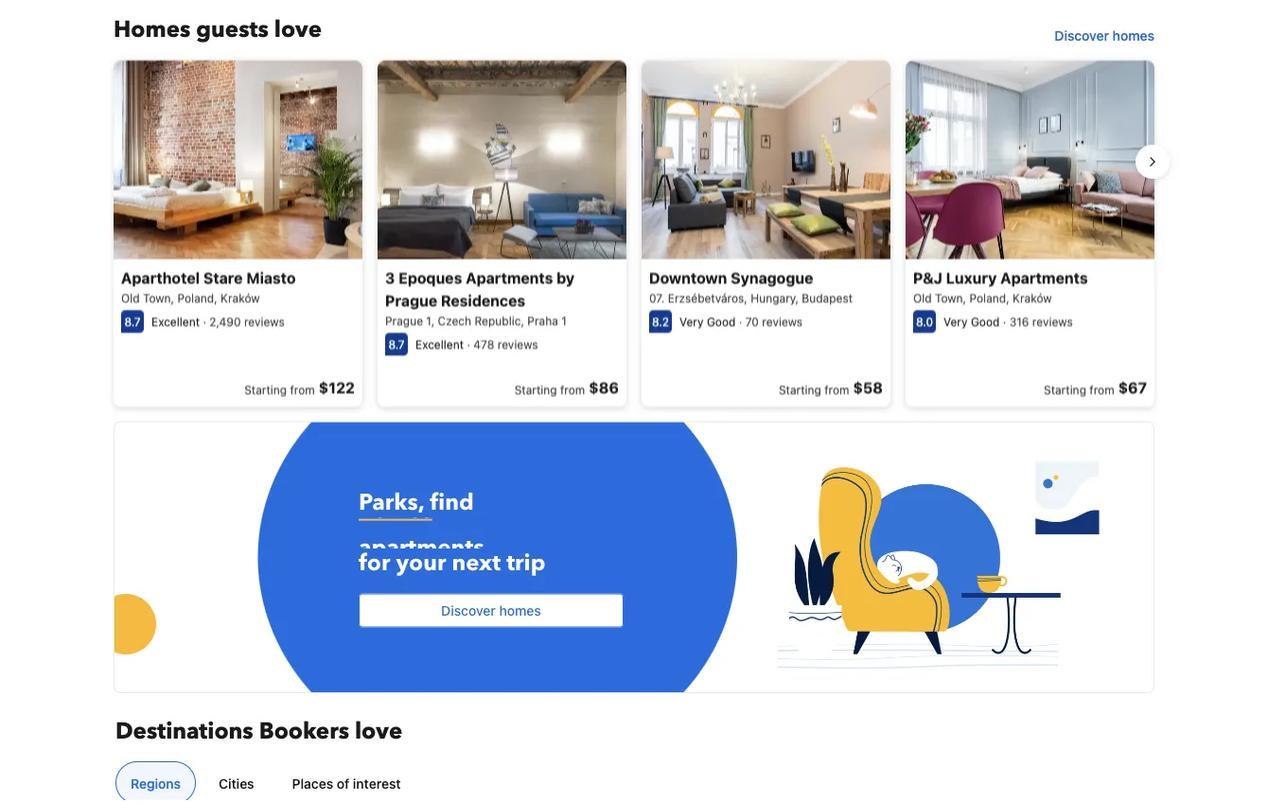Task type: vqa. For each thing, say whether or not it's contained in the screenshot.


Task type: locate. For each thing, give the bounding box(es) containing it.
starting inside starting from $122
[[244, 383, 287, 396]]

from inside starting from $86
[[560, 383, 585, 396]]

8.7 down the aparthotel
[[124, 315, 141, 328]]

starting inside starting from $58
[[779, 383, 822, 396]]

very
[[680, 315, 704, 329], [944, 315, 968, 329]]

very good element
[[680, 315, 736, 329], [944, 315, 1000, 329]]

2 from from the left
[[560, 383, 585, 396]]

4 from from the left
[[1090, 383, 1115, 396]]

poland, inside the aparthotel stare miasto old town, poland, kraków
[[178, 291, 217, 305]]

old down p&j
[[914, 291, 932, 305]]

kraków down stare
[[221, 291, 260, 305]]

prague up 1,
[[385, 292, 438, 310]]

from for $86
[[560, 383, 585, 396]]

starting left $86
[[515, 383, 557, 396]]

1 horizontal spatial good
[[971, 315, 1000, 329]]

2 old from the left
[[914, 291, 932, 305]]

1 horizontal spatial discover
[[1055, 27, 1110, 43]]

· left '70'
[[739, 315, 743, 329]]

1 horizontal spatial excellent
[[416, 338, 464, 351]]

downtown
[[649, 269, 727, 287]]

8.7 down 3
[[389, 338, 405, 351]]

1 from from the left
[[290, 383, 315, 396]]

from inside starting from $67
[[1090, 383, 1115, 396]]

8.7 element down 3
[[385, 333, 408, 356]]

from inside starting from $122
[[290, 383, 315, 396]]

town, inside the aparthotel stare miasto old town, poland, kraków
[[143, 291, 174, 305]]

0 horizontal spatial town,
[[143, 291, 174, 305]]

town,
[[143, 291, 174, 305], [935, 291, 967, 305]]

1 horizontal spatial discover homes
[[1055, 27, 1155, 43]]

2 very from the left
[[944, 315, 968, 329]]

1 horizontal spatial poland,
[[970, 291, 1010, 305]]

0 vertical spatial excellent element
[[151, 315, 200, 329]]

love up the interest
[[355, 716, 403, 748]]

excellent for poland,
[[151, 315, 200, 329]]

excellent element down the aparthotel
[[151, 315, 200, 329]]

2 kraków from the left
[[1013, 291, 1052, 305]]

good down erzsébetváros,
[[707, 315, 736, 329]]

by
[[557, 269, 575, 287]]

3 from from the left
[[825, 383, 850, 396]]

2 vertical spatial homes
[[499, 603, 541, 619]]

1 horizontal spatial excellent element
[[416, 338, 464, 351]]

from
[[290, 383, 315, 396], [560, 383, 585, 396], [825, 383, 850, 396], [1090, 383, 1115, 396]]

excellent down 1,
[[416, 338, 464, 351]]

excellent down the aparthotel
[[151, 315, 200, 329]]

3 starting from the left
[[779, 383, 822, 396]]

1 vertical spatial excellent
[[416, 338, 464, 351]]

0 horizontal spatial excellent
[[151, 315, 200, 329]]

apartments up residences
[[466, 269, 553, 287]]

1 vertical spatial love
[[355, 716, 403, 748]]

starting left "$58"
[[779, 383, 822, 396]]

1 horizontal spatial very
[[944, 315, 968, 329]]

kraków inside p&j luxury apartments old town, poland, kraków
[[1013, 291, 1052, 305]]

old for aparthotel
[[121, 291, 140, 305]]

1 horizontal spatial 8.7 element
[[385, 333, 408, 356]]

excellent element down 1,
[[416, 338, 464, 351]]

apartments
[[466, 269, 553, 287], [1001, 269, 1088, 287]]

region
[[98, 52, 1170, 414]]

town, down the aparthotel
[[143, 291, 174, 305]]

apartments for residences
[[466, 269, 553, 287]]

apartments up 316
[[1001, 269, 1088, 287]]

reviews down hungary,
[[762, 315, 803, 329]]

bookers
[[259, 716, 349, 748]]

1 vertical spatial excellent element
[[416, 338, 464, 351]]

very good element down erzsébetváros,
[[680, 315, 736, 329]]

0 horizontal spatial 8.7
[[124, 315, 141, 328]]

70
[[746, 315, 759, 329]]

epoques
[[399, 269, 462, 287]]

1 very good element from the left
[[680, 315, 736, 329]]

homes
[[1113, 27, 1155, 43], [359, 489, 432, 520], [499, 603, 541, 619]]

0 vertical spatial discover homes
[[1055, 27, 1155, 43]]

cities button
[[204, 762, 269, 802]]

kraków up 316
[[1013, 291, 1052, 305]]

starting
[[244, 383, 287, 396], [515, 383, 557, 396], [779, 383, 822, 396], [1044, 383, 1087, 396]]

interest
[[353, 776, 401, 792]]

2 apartments from the left
[[1001, 269, 1088, 287]]

1 horizontal spatial 8.7
[[389, 338, 405, 351]]

poland,
[[178, 291, 217, 305], [970, 291, 1010, 305]]

cities
[[219, 776, 254, 792]]

places of interest button
[[277, 762, 416, 802]]

excellent
[[151, 315, 200, 329], [416, 338, 464, 351]]

1 vertical spatial discover homes
[[441, 603, 541, 619]]

0 vertical spatial homes
[[1113, 27, 1155, 43]]

1 town, from the left
[[143, 291, 174, 305]]

1 kraków from the left
[[221, 291, 260, 305]]

love right guests
[[274, 14, 322, 45]]

from inside starting from $58
[[825, 383, 850, 396]]

0 horizontal spatial excellent element
[[151, 315, 200, 329]]

3
[[385, 269, 395, 287]]

2 starting from the left
[[515, 383, 557, 396]]

good left 316
[[971, 315, 1000, 329]]

07.
[[649, 291, 665, 305]]

poland, for luxury
[[970, 291, 1010, 305]]

0 horizontal spatial poland,
[[178, 291, 217, 305]]

from left "$58"
[[825, 383, 850, 396]]

for
[[359, 548, 390, 579]]

poland, up excellent · 2,490 reviews on the left of the page
[[178, 291, 217, 305]]

1 starting from the left
[[244, 383, 287, 396]]

from left the '$122'
[[290, 383, 315, 396]]

tab list
[[108, 762, 1153, 802]]

2,490
[[210, 315, 241, 329]]

apartments inside 3 epoques apartments by prague residences prague 1, czech republic, praha 1
[[466, 269, 553, 287]]

1 horizontal spatial town,
[[935, 291, 967, 305]]

8.7 for prague
[[389, 338, 405, 351]]

excellent element
[[151, 315, 200, 329], [416, 338, 464, 351]]

old
[[121, 291, 140, 305], [914, 291, 932, 305]]

old down the aparthotel
[[121, 291, 140, 305]]

0 horizontal spatial love
[[274, 14, 322, 45]]

homes guests love
[[114, 14, 322, 45]]

1 horizontal spatial very good element
[[944, 315, 1000, 329]]

places of interest
[[292, 776, 401, 792]]

0 horizontal spatial 8.7 element
[[121, 310, 144, 333]]

very down erzsébetváros,
[[680, 315, 704, 329]]

from left $67
[[1090, 383, 1115, 396]]

8.7 element down the aparthotel
[[121, 310, 144, 333]]

kraków
[[221, 291, 260, 305], [1013, 291, 1052, 305]]

8.2 element
[[649, 310, 672, 333]]

316
[[1010, 315, 1030, 329]]

0 horizontal spatial good
[[707, 315, 736, 329]]

1 very from the left
[[680, 315, 704, 329]]

1 apartments from the left
[[466, 269, 553, 287]]

prague
[[385, 292, 438, 310], [385, 314, 423, 327]]

starting left the '$122'
[[244, 383, 287, 396]]

apartments inside p&j luxury apartments old town, poland, kraków
[[1001, 269, 1088, 287]]

discover homes
[[1055, 27, 1155, 43], [441, 603, 541, 619]]

0 vertical spatial excellent
[[151, 315, 200, 329]]

starting inside starting from $67
[[1044, 383, 1087, 396]]

0 horizontal spatial homes
[[359, 489, 432, 520]]

starting left $67
[[1044, 383, 1087, 396]]

reviews
[[244, 315, 285, 329], [762, 315, 803, 329], [1033, 315, 1073, 329], [498, 338, 538, 351]]

1 vertical spatial 8.7
[[389, 338, 405, 351]]

homes apartments
[[359, 489, 484, 558]]

poland, for stare
[[178, 291, 217, 305]]

very good · 70 reviews
[[680, 315, 803, 329]]

old inside the aparthotel stare miasto old town, poland, kraków
[[121, 291, 140, 305]]

1 horizontal spatial love
[[355, 716, 403, 748]]

1 good from the left
[[707, 315, 736, 329]]

good for synagogue
[[707, 315, 736, 329]]

8.0 element
[[914, 310, 936, 333]]

8.7
[[124, 315, 141, 328], [389, 338, 405, 351]]

0 horizontal spatial very
[[680, 315, 704, 329]]

0 vertical spatial love
[[274, 14, 322, 45]]

·
[[203, 315, 206, 329], [739, 315, 743, 329], [1003, 315, 1007, 329], [467, 338, 470, 351]]

excellent for residences
[[416, 338, 464, 351]]

2 good from the left
[[971, 315, 1000, 329]]

town, down luxury
[[935, 291, 967, 305]]

8.2
[[652, 315, 669, 328]]

good
[[707, 315, 736, 329], [971, 315, 1000, 329]]

homes
[[114, 14, 191, 45]]

poland, down luxury
[[970, 291, 1010, 305]]

kraków inside the aparthotel stare miasto old town, poland, kraków
[[221, 291, 260, 305]]

very good element down luxury
[[944, 315, 1000, 329]]

excellent · 478 reviews
[[416, 338, 538, 351]]

very right 8.0 element
[[944, 315, 968, 329]]

starting for $67
[[1044, 383, 1087, 396]]

1 poland, from the left
[[178, 291, 217, 305]]

reviews right 316
[[1033, 315, 1073, 329]]

8.7 for town,
[[124, 315, 141, 328]]

main content
[[96, 0, 1170, 773]]

1 horizontal spatial apartments
[[1001, 269, 1088, 287]]

apartments
[[359, 527, 484, 558]]

0 vertical spatial 8.7
[[124, 315, 141, 328]]

1
[[562, 314, 567, 327]]

0 vertical spatial discover
[[1055, 27, 1110, 43]]

p&j luxury apartments old town, poland, kraków
[[914, 269, 1088, 305]]

0 vertical spatial prague
[[385, 292, 438, 310]]

from left $86
[[560, 383, 585, 396]]

of
[[337, 776, 350, 792]]

town, inside p&j luxury apartments old town, poland, kraków
[[935, 291, 967, 305]]

1 vertical spatial homes
[[359, 489, 432, 520]]

2 town, from the left
[[935, 291, 967, 305]]

4 starting from the left
[[1044, 383, 1087, 396]]

1 vertical spatial prague
[[385, 314, 423, 327]]

downtown synagogue 07. erzsébetváros, hungary, budapest
[[649, 269, 853, 305]]

1 old from the left
[[121, 291, 140, 305]]

1 horizontal spatial old
[[914, 291, 932, 305]]

1 vertical spatial discover
[[441, 603, 496, 619]]

old inside p&j luxury apartments old town, poland, kraków
[[914, 291, 932, 305]]

0 horizontal spatial very good element
[[680, 315, 736, 329]]

2 very good element from the left
[[944, 315, 1000, 329]]

2 poland, from the left
[[970, 291, 1010, 305]]

miasto
[[246, 269, 296, 287]]

starting for $58
[[779, 383, 822, 396]]

starting from $67
[[1044, 379, 1147, 397]]

starting from $58
[[779, 379, 883, 397]]

0 horizontal spatial old
[[121, 291, 140, 305]]

love
[[274, 14, 322, 45], [355, 716, 403, 748]]

0 horizontal spatial apartments
[[466, 269, 553, 287]]

starting inside starting from $86
[[515, 383, 557, 396]]

prague left 1,
[[385, 314, 423, 327]]

8.7 element
[[121, 310, 144, 333], [385, 333, 408, 356]]

$86
[[589, 379, 619, 397]]

poland, inside p&j luxury apartments old town, poland, kraków
[[970, 291, 1010, 305]]

starting for $86
[[515, 383, 557, 396]]

1 horizontal spatial kraków
[[1013, 291, 1052, 305]]

0 horizontal spatial kraków
[[221, 291, 260, 305]]

discover
[[1055, 27, 1110, 43], [441, 603, 496, 619]]



Task type: describe. For each thing, give the bounding box(es) containing it.
aparthotel stare miasto old town, poland, kraków
[[121, 269, 296, 305]]

good for luxury
[[971, 315, 1000, 329]]

478
[[474, 338, 495, 351]]

love for destinations bookers love
[[355, 716, 403, 748]]

synagogue
[[731, 269, 814, 287]]

from for $122
[[290, 383, 315, 396]]

8.0
[[917, 315, 933, 328]]

p&j
[[914, 269, 943, 287]]

parks, find
[[359, 488, 474, 519]]

budapest
[[802, 291, 853, 305]]

apartments for poland,
[[1001, 269, 1088, 287]]

republic,
[[475, 314, 524, 327]]

luxury
[[947, 269, 997, 287]]

1 prague from the top
[[385, 292, 438, 310]]

1,
[[426, 314, 435, 327]]

next
[[452, 548, 501, 579]]

very for p&j
[[944, 315, 968, 329]]

very good element for synagogue
[[680, 315, 736, 329]]

0 horizontal spatial discover homes
[[441, 603, 541, 619]]

reviews right the 2,490
[[244, 315, 285, 329]]

kraków for apartments
[[1013, 291, 1052, 305]]

destinations
[[116, 716, 253, 748]]

town, for aparthotel
[[143, 291, 174, 305]]

very good element for luxury
[[944, 315, 1000, 329]]

2 horizontal spatial homes
[[1113, 27, 1155, 43]]

trip
[[507, 548, 546, 579]]

erzsébetváros,
[[668, 291, 748, 305]]

· left the 2,490
[[203, 315, 206, 329]]

$122
[[319, 379, 355, 397]]

excellent element for poland,
[[151, 315, 200, 329]]

from for $67
[[1090, 383, 1115, 396]]

for your next trip
[[359, 548, 546, 579]]

old for p&j
[[914, 291, 932, 305]]

starting from $122
[[244, 379, 355, 397]]

0 horizontal spatial discover
[[441, 603, 496, 619]]

guests
[[196, 14, 269, 45]]

excellent element for residences
[[416, 338, 464, 351]]

starting for $122
[[244, 383, 287, 396]]

starting from $86
[[515, 379, 619, 397]]

tab list containing regions
[[108, 762, 1153, 802]]

very good · 316 reviews
[[944, 315, 1073, 329]]

· left "478"
[[467, 338, 470, 351]]

$67
[[1119, 379, 1147, 397]]

praha
[[528, 314, 558, 327]]

reviews down republic,
[[498, 338, 538, 351]]

aparthotel
[[121, 269, 200, 287]]

hungary,
[[751, 291, 799, 305]]

excellent · 2,490 reviews
[[151, 315, 285, 329]]

discover homes link
[[1047, 18, 1163, 52]]

parks,
[[359, 488, 424, 519]]

8.7 element for town,
[[121, 310, 144, 333]]

1 horizontal spatial homes
[[499, 603, 541, 619]]

kraków for miasto
[[221, 291, 260, 305]]

2 prague from the top
[[385, 314, 423, 327]]

very for downtown
[[680, 315, 704, 329]]

3 epoques apartments by prague residences prague 1, czech republic, praha 1
[[385, 269, 575, 327]]

· left 316
[[1003, 315, 1007, 329]]

homes inside homes apartments
[[359, 489, 432, 520]]

regions button
[[116, 762, 196, 802]]

love for homes guests love
[[274, 14, 322, 45]]

town, for p&j
[[935, 291, 967, 305]]

residences
[[441, 292, 526, 310]]

from for $58
[[825, 383, 850, 396]]

$58
[[854, 379, 883, 397]]

czech
[[438, 314, 472, 327]]

stare
[[203, 269, 243, 287]]

8.7 element for prague
[[385, 333, 408, 356]]

places
[[292, 776, 333, 792]]

destinations bookers love
[[116, 716, 403, 748]]

regions
[[131, 776, 181, 792]]

main content containing homes guests love
[[96, 0, 1170, 773]]

your
[[396, 548, 446, 579]]

find
[[430, 488, 474, 519]]

region containing aparthotel stare miasto
[[98, 52, 1170, 414]]



